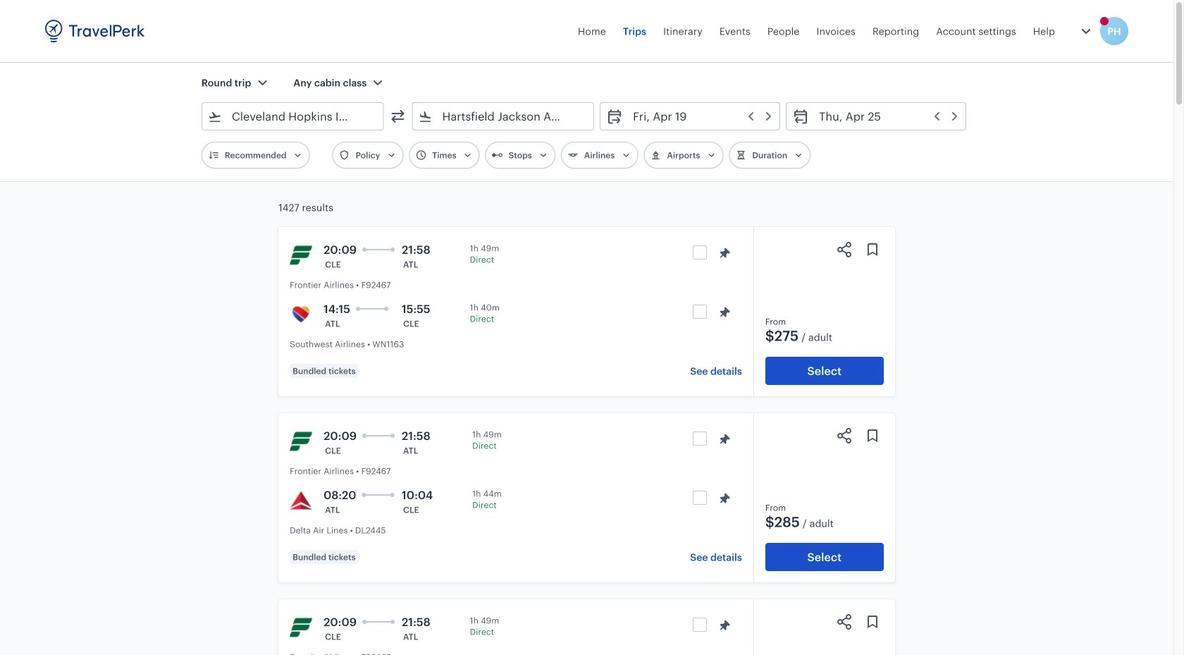Task type: describe. For each thing, give the bounding box(es) containing it.
frontier airlines image for delta air lines icon at the bottom left of page
[[290, 430, 313, 453]]

To search field
[[433, 105, 576, 128]]

3 frontier airlines image from the top
[[290, 616, 313, 639]]

From search field
[[222, 105, 365, 128]]

Depart field
[[624, 105, 775, 128]]



Task type: vqa. For each thing, say whether or not it's contained in the screenshot.
Add first traveler search box in the left bottom of the page
no



Task type: locate. For each thing, give the bounding box(es) containing it.
frontier airlines image for southwest airlines icon
[[290, 244, 313, 267]]

2 frontier airlines image from the top
[[290, 430, 313, 453]]

1 frontier airlines image from the top
[[290, 244, 313, 267]]

Return field
[[810, 105, 961, 128]]

frontier airlines image
[[290, 244, 313, 267], [290, 430, 313, 453], [290, 616, 313, 639]]

delta air lines image
[[290, 490, 313, 512]]

2 vertical spatial frontier airlines image
[[290, 616, 313, 639]]

0 vertical spatial frontier airlines image
[[290, 244, 313, 267]]

southwest airlines image
[[290, 303, 313, 326]]

1 vertical spatial frontier airlines image
[[290, 430, 313, 453]]



